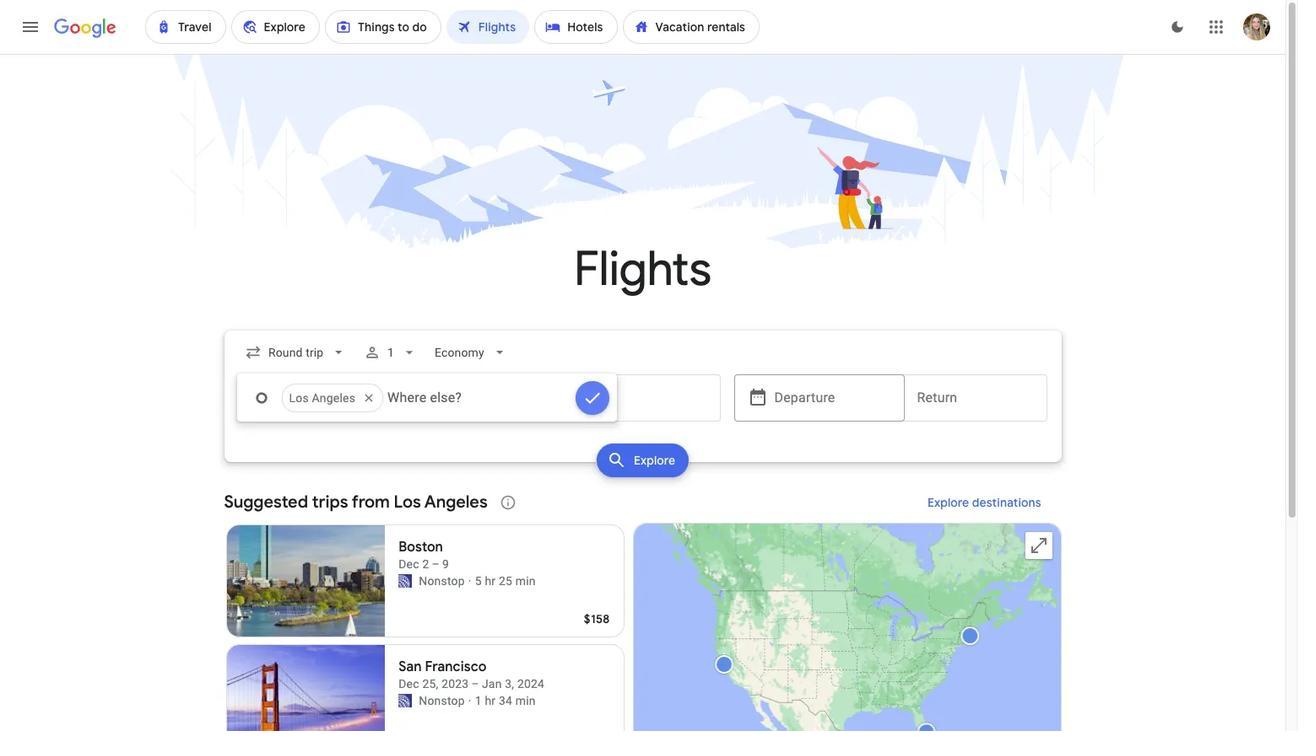Task type: locate. For each thing, give the bounding box(es) containing it.
1  image from the top
[[468, 573, 472, 590]]

nonstop for dec
[[419, 575, 465, 588]]

5 hr 25 min
[[475, 575, 536, 588]]

san
[[399, 659, 422, 676]]

explore inside flight search field
[[634, 453, 675, 468]]

los inside los angeles option
[[289, 392, 309, 405]]

nonstop
[[419, 575, 465, 588], [419, 695, 465, 708]]

1 button
[[357, 333, 424, 373]]

0 vertical spatial  image
[[468, 573, 472, 590]]

1 vertical spatial los
[[394, 492, 421, 513]]

0 vertical spatial explore
[[634, 453, 675, 468]]

0 vertical spatial los
[[289, 392, 309, 405]]

34
[[499, 695, 512, 708]]

1 inside suggested trips from los angeles region
[[475, 695, 482, 708]]

1 down 2023 – jan
[[475, 695, 482, 708]]

dec inside san francisco dec 25, 2023 – jan 3, 2024
[[399, 678, 419, 691]]

angeles
[[312, 392, 355, 405], [424, 492, 488, 513]]

0 vertical spatial dec
[[399, 558, 419, 571]]

2 hr from the top
[[485, 695, 496, 708]]

2  image from the top
[[468, 693, 472, 710]]

explore destinations
[[927, 495, 1041, 511]]

dec
[[399, 558, 419, 571], [399, 678, 419, 691]]

0 horizontal spatial angeles
[[312, 392, 355, 405]]

Where to? text field
[[482, 375, 720, 422]]

min right 25
[[515, 575, 536, 588]]

1 nonstop from the top
[[419, 575, 465, 588]]

1 horizontal spatial angeles
[[424, 492, 488, 513]]

1 inside 1 popup button
[[387, 346, 394, 360]]

0 vertical spatial min
[[515, 575, 536, 588]]

1
[[387, 346, 394, 360], [475, 695, 482, 708]]

1 hr from the top
[[485, 575, 496, 588]]

 image for boston
[[468, 573, 472, 590]]

angeles left where at the bottom left of the page
[[312, 392, 355, 405]]

2 nonstop from the top
[[419, 695, 465, 708]]

1 horizontal spatial los
[[394, 492, 421, 513]]

 image left 5
[[468, 573, 472, 590]]

hr right 5
[[485, 575, 496, 588]]

1 vertical spatial min
[[515, 695, 536, 708]]

nonstop for francisco
[[419, 695, 465, 708]]

5
[[475, 575, 482, 588]]

1 vertical spatial angeles
[[424, 492, 488, 513]]

 image
[[468, 573, 472, 590], [468, 693, 472, 710]]

1 dec from the top
[[399, 558, 419, 571]]

0 horizontal spatial 1
[[387, 346, 394, 360]]

nonstop down 2 – 9
[[419, 575, 465, 588]]

1 min from the top
[[515, 575, 536, 588]]

los
[[289, 392, 309, 405], [394, 492, 421, 513]]

0 horizontal spatial los
[[289, 392, 309, 405]]

united image
[[399, 575, 412, 588]]

Departure text field
[[774, 376, 891, 421]]

0 vertical spatial hr
[[485, 575, 496, 588]]

1 vertical spatial 1
[[475, 695, 482, 708]]

explore
[[634, 453, 675, 468], [927, 495, 969, 511]]

dec down san
[[399, 678, 419, 691]]

dec up united image
[[399, 558, 419, 571]]

hr for san francisco
[[485, 695, 496, 708]]

1 horizontal spatial explore
[[927, 495, 969, 511]]

flights
[[574, 240, 711, 300]]

explore button
[[597, 444, 689, 478]]

1 hr 34 min
[[475, 695, 536, 708]]

0 vertical spatial 1
[[387, 346, 394, 360]]

Where else? text field
[[387, 378, 572, 419]]

1 up where at the bottom left of the page
[[387, 346, 394, 360]]

1 vertical spatial hr
[[485, 695, 496, 708]]

1 for 1 hr 34 min
[[475, 695, 482, 708]]

explore inside suggested trips from los angeles region
[[927, 495, 969, 511]]

0 vertical spatial nonstop
[[419, 575, 465, 588]]

1 vertical spatial  image
[[468, 693, 472, 710]]

1 for 1
[[387, 346, 394, 360]]

explore left destinations
[[927, 495, 969, 511]]

2023 – jan
[[442, 678, 502, 691]]

hr left 34
[[485, 695, 496, 708]]

nonstop down 25,
[[419, 695, 465, 708]]

 image down 2023 – jan
[[468, 693, 472, 710]]

0 horizontal spatial explore
[[634, 453, 675, 468]]

1 vertical spatial nonstop
[[419, 695, 465, 708]]

$158
[[584, 612, 610, 627]]

hr
[[485, 575, 496, 588], [485, 695, 496, 708]]

2 – 9
[[422, 558, 449, 571]]

None field
[[238, 338, 353, 368], [428, 338, 514, 368], [238, 338, 353, 368], [428, 338, 514, 368]]

2 min from the top
[[515, 695, 536, 708]]

 image for san francisco
[[468, 693, 472, 710]]

1 vertical spatial explore
[[927, 495, 969, 511]]

angeles up boston
[[424, 492, 488, 513]]

25
[[499, 575, 512, 588]]

min down 2024 on the left of the page
[[515, 695, 536, 708]]

min
[[515, 575, 536, 588], [515, 695, 536, 708]]

change appearance image
[[1157, 7, 1198, 47]]

0 vertical spatial angeles
[[312, 392, 355, 405]]

2 dec from the top
[[399, 678, 419, 691]]

Flight search field
[[211, 331, 1075, 483]]

1 horizontal spatial 1
[[475, 695, 482, 708]]

25,
[[422, 678, 438, 691]]

explore for explore
[[634, 453, 675, 468]]

1 vertical spatial dec
[[399, 678, 419, 691]]

done image
[[582, 388, 602, 409]]

explore down where to? text field
[[634, 453, 675, 468]]



Task type: vqa. For each thing, say whether or not it's contained in the screenshot.
Main menu 'icon'
yes



Task type: describe. For each thing, give the bounding box(es) containing it.
dec inside boston dec 2 – 9
[[399, 558, 419, 571]]

explore destinations button
[[907, 483, 1061, 523]]

min for boston
[[515, 575, 536, 588]]

where
[[387, 390, 427, 406]]

trips
[[312, 492, 348, 513]]

angeles inside region
[[424, 492, 488, 513]]

boston dec 2 – 9
[[399, 539, 449, 571]]

3,
[[505, 678, 514, 691]]

main menu image
[[20, 17, 41, 37]]

from
[[352, 492, 390, 513]]

else?
[[430, 390, 462, 406]]

hr for boston
[[485, 575, 496, 588]]

san francisco dec 25, 2023 – jan 3, 2024
[[399, 659, 545, 691]]

los angeles option
[[282, 378, 383, 419]]

suggested
[[224, 492, 308, 513]]

suggested trips from los angeles
[[224, 492, 488, 513]]

suggested trips from los angeles region
[[224, 483, 1061, 732]]

where else? list box
[[282, 378, 572, 419]]

where else?
[[387, 390, 462, 406]]

angeles inside option
[[312, 392, 355, 405]]

2024
[[517, 678, 545, 691]]

boston
[[399, 539, 443, 556]]

min for san francisco
[[515, 695, 536, 708]]

francisco
[[425, 659, 487, 676]]

destinations
[[972, 495, 1041, 511]]

Return text field
[[917, 376, 1034, 421]]

los inside suggested trips from los angeles region
[[394, 492, 421, 513]]

united image
[[399, 695, 412, 708]]

explore for explore destinations
[[927, 495, 969, 511]]

158 US dollars text field
[[584, 612, 610, 627]]

los angeles
[[289, 392, 355, 405]]



